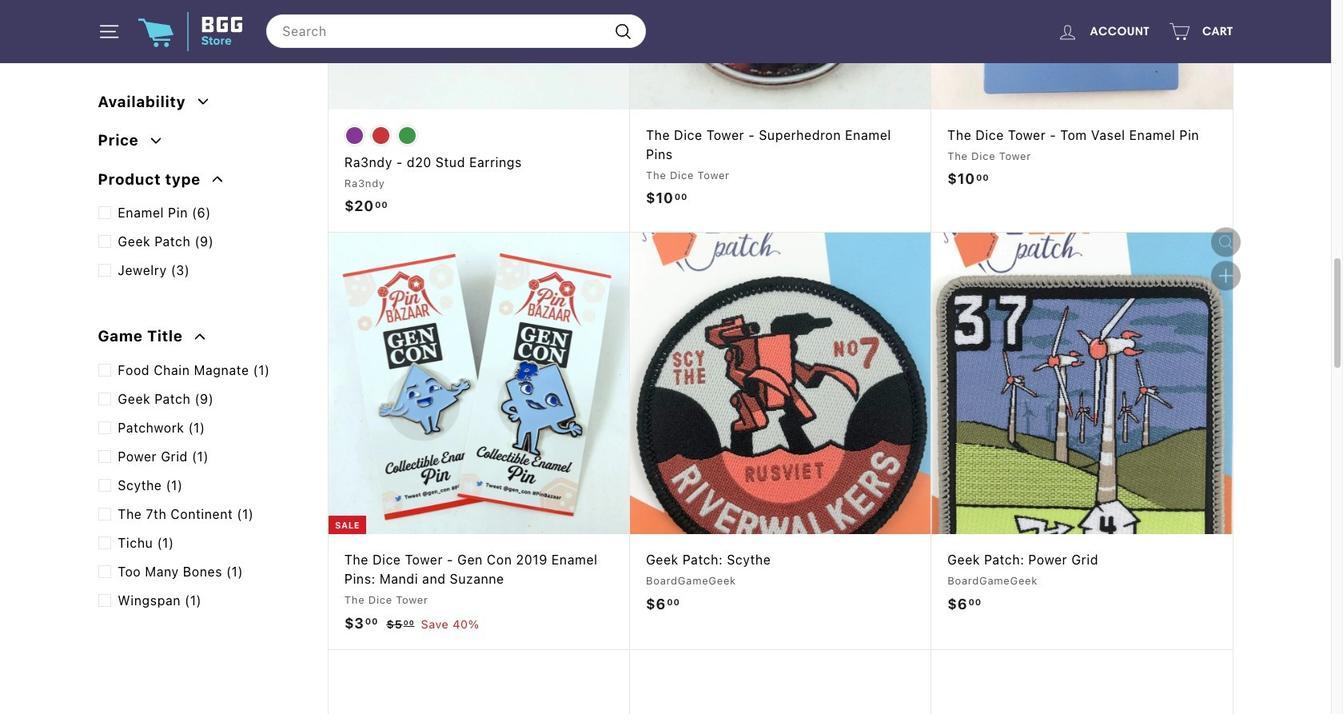 Task type: locate. For each thing, give the bounding box(es) containing it.
0 vertical spatial wide image
[[151, 136, 160, 145]]

cart image
[[1169, 21, 1191, 42]]

1 horizontal spatial wide image
[[195, 332, 205, 341]]

geek patch: scythe for use with the board game geek patch, scythe, spring sale, sold at the boardgamegeek store image
[[630, 233, 932, 534]]

plus image
[[614, 268, 633, 286], [614, 685, 633, 703], [916, 685, 934, 703], [1217, 685, 1236, 703]]

2 vertical spatial wide image
[[195, 332, 205, 341]]

geek patch: power grid for use with the board game geek patch, power grid, sold at the boardgamegeek store image
[[932, 233, 1233, 534]]

user image
[[1057, 22, 1078, 43]]

0 horizontal spatial wide image
[[151, 136, 160, 145]]

1 vertical spatial wide image
[[213, 175, 222, 184]]

None search field
[[266, 15, 646, 48]]

2 horizontal spatial wide image
[[213, 175, 222, 184]]

search image
[[613, 22, 633, 42]]

wide image
[[151, 136, 160, 145], [213, 175, 222, 184], [195, 332, 205, 341]]



Task type: describe. For each thing, give the bounding box(es) containing it.
quick shop image
[[1217, 232, 1236, 250]]

ra3ndy - d20 stud earrings for use with the board game , sold at the boardgamegeek store image
[[329, 0, 630, 109]]

plus image
[[1217, 265, 1236, 284]]

the dice tower - gen con 2019 enamel pins: mandi and suzanne for use with the board game the dice tower, sold at the boardgamegeek store image
[[329, 233, 630, 534]]

bgg store logo image
[[138, 12, 242, 51]]

hamburger image
[[98, 21, 120, 42]]

Search search field
[[266, 15, 646, 48]]

wide image
[[198, 97, 208, 107]]

the dice tower - superhedron enamel pins for use with the board game the dice tower, sold at the boardgamegeek store image
[[630, 0, 932, 109]]

the dice tower - tom vasel enamel pin for use with the board game the dice tower, sold at the boardgamegeek store image
[[932, 0, 1233, 109]]



Task type: vqa. For each thing, say whether or not it's contained in the screenshot.
search icon
yes



